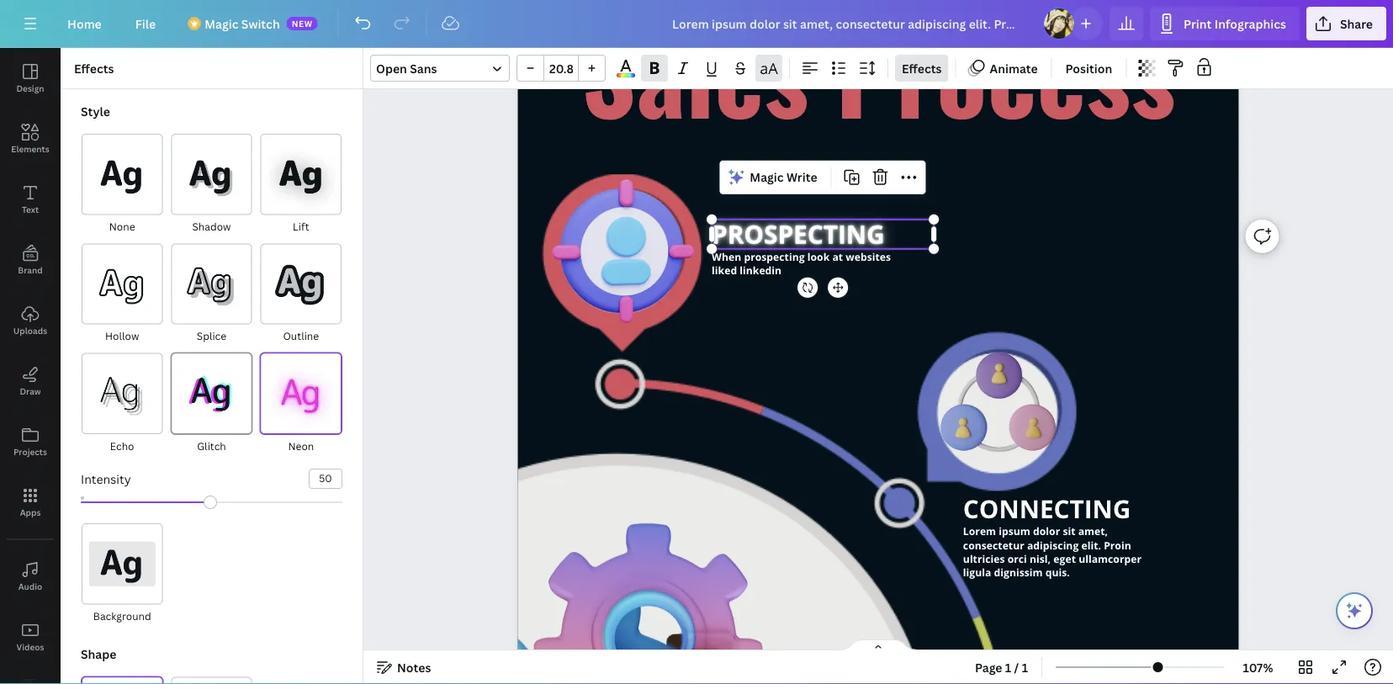 Task type: locate. For each thing, give the bounding box(es) containing it.
magic write button
[[723, 164, 824, 191]]

file button
[[122, 7, 169, 40]]

effects up style
[[74, 60, 114, 76]]

at
[[832, 250, 843, 264]]

0 horizontal spatial 1
[[1005, 659, 1012, 675]]

1 horizontal spatial magic
[[750, 170, 784, 186]]

color range image
[[617, 73, 635, 77]]

audio button
[[0, 546, 61, 607]]

1 horizontal spatial 1
[[1022, 659, 1028, 675]]

amet,
[[1078, 525, 1108, 539]]

0 vertical spatial magic
[[205, 16, 239, 32]]

outline button
[[260, 243, 342, 346]]

shadow button
[[170, 133, 253, 236]]

0 horizontal spatial magic
[[205, 16, 239, 32]]

orci
[[1008, 552, 1027, 566]]

text button
[[0, 169, 61, 230]]

magic
[[205, 16, 239, 32], [750, 170, 784, 186]]

echo button
[[81, 352, 164, 455]]

0 horizontal spatial effects
[[74, 60, 114, 76]]

home
[[67, 16, 102, 32]]

– – number field
[[549, 60, 573, 76]]

open
[[376, 60, 407, 76]]

1 horizontal spatial effects
[[902, 60, 942, 76]]

1 left /
[[1005, 659, 1012, 675]]

open sans
[[376, 60, 437, 76]]

text
[[22, 204, 39, 215]]

elements
[[11, 143, 49, 154]]

apps button
[[0, 472, 61, 533]]

when
[[712, 250, 741, 264]]

notes button
[[370, 654, 438, 681]]

position button
[[1059, 55, 1119, 82]]

2 effects from the left
[[902, 60, 942, 76]]

file
[[135, 16, 156, 32]]

dignissim
[[994, 566, 1043, 580]]

lift button
[[260, 133, 342, 236]]

prospecting
[[744, 250, 805, 264]]

liked
[[712, 264, 737, 278]]

ipsum
[[999, 525, 1031, 539]]

design
[[16, 82, 44, 94]]

websites
[[846, 250, 891, 264]]

1
[[1005, 659, 1012, 675], [1022, 659, 1028, 675]]

write
[[787, 170, 818, 186]]

sit
[[1063, 525, 1076, 539]]

echo
[[110, 439, 134, 453]]

effects
[[74, 60, 114, 76], [902, 60, 942, 76]]

share
[[1340, 16, 1373, 32]]

magic left write
[[750, 170, 784, 186]]

group
[[517, 55, 606, 82]]

1 right /
[[1022, 659, 1028, 675]]

1 1 from the left
[[1005, 659, 1012, 675]]

effects left 'animate' popup button
[[902, 60, 942, 76]]

home link
[[54, 7, 115, 40]]

/
[[1014, 659, 1019, 675]]

prospecting
[[712, 217, 885, 251]]

lorem ipsum dolor sit amet, consectetur adipiscing elit. proin ultricies orci nisl, eget ullamcorper ligula dignissim quis.
[[963, 525, 1142, 580]]

page 1 / 1
[[975, 659, 1028, 675]]

107% button
[[1231, 654, 1286, 681]]

proin
[[1104, 538, 1131, 553]]

adipiscing
[[1027, 538, 1079, 553]]

elements button
[[0, 109, 61, 169]]

hollow button
[[81, 243, 164, 346]]

hollow
[[105, 329, 139, 343]]

linkedin
[[740, 264, 782, 278]]

sans
[[410, 60, 437, 76]]

main menu bar
[[0, 0, 1394, 48]]

magic inside main menu bar
[[205, 16, 239, 32]]

none button
[[81, 133, 164, 236]]

magic left switch
[[205, 16, 239, 32]]

Design title text field
[[659, 7, 1036, 40]]

uploads button
[[0, 290, 61, 351]]

videos button
[[0, 607, 61, 667]]

show pages image
[[838, 639, 919, 652]]

splice
[[197, 329, 226, 343]]

magic inside button
[[750, 170, 784, 186]]

lift
[[293, 219, 309, 233]]

1 vertical spatial magic
[[750, 170, 784, 186]]

when prospecting look at websites liked linkedin
[[712, 250, 891, 278]]

outline
[[283, 329, 319, 343]]

2 1 from the left
[[1022, 659, 1028, 675]]



Task type: describe. For each thing, give the bounding box(es) containing it.
background
[[93, 609, 151, 623]]

print
[[1184, 16, 1212, 32]]

open sans button
[[370, 55, 510, 82]]

brand button
[[0, 230, 61, 290]]

consectetur
[[963, 538, 1025, 553]]

draw
[[20, 385, 41, 397]]

style
[[81, 103, 110, 119]]

ligula
[[963, 566, 991, 580]]

magic for magic switch
[[205, 16, 239, 32]]

magic for magic write
[[750, 170, 784, 186]]

shape element
[[81, 646, 342, 684]]

neon
[[288, 439, 314, 453]]

side panel tab list
[[0, 48, 61, 684]]

apps
[[20, 507, 41, 518]]

uploads
[[13, 325, 47, 336]]

background button
[[81, 523, 164, 625]]

page
[[975, 659, 1003, 675]]

magic write
[[750, 170, 818, 186]]

connecting
[[963, 492, 1131, 526]]

design button
[[0, 48, 61, 109]]

nisl,
[[1030, 552, 1051, 566]]

eget
[[1054, 552, 1076, 566]]

effects inside popup button
[[902, 60, 942, 76]]

animate button
[[963, 55, 1045, 82]]

infographics
[[1215, 16, 1287, 32]]

projects
[[13, 446, 47, 457]]

new
[[292, 18, 313, 29]]

ultricies
[[963, 552, 1005, 566]]

shape
[[81, 646, 117, 662]]

effects button
[[895, 55, 949, 82]]

glitch
[[197, 439, 226, 453]]

Intensity text field
[[310, 470, 342, 488]]

projects button
[[0, 411, 61, 472]]

none
[[109, 219, 135, 233]]

draw button
[[0, 351, 61, 411]]

look
[[808, 250, 830, 264]]

1 effects from the left
[[74, 60, 114, 76]]

switch
[[241, 16, 280, 32]]

lorem
[[963, 525, 996, 539]]

glitch button
[[170, 352, 253, 455]]

notes
[[397, 659, 431, 675]]

magic media image
[[0, 667, 61, 684]]

brand
[[18, 264, 43, 276]]

videos
[[16, 641, 44, 653]]

ullamcorper
[[1079, 552, 1142, 566]]

107%
[[1243, 659, 1274, 675]]

audio
[[18, 581, 42, 592]]

intensity
[[81, 471, 131, 487]]

print infographics button
[[1150, 7, 1300, 40]]

style element
[[81, 103, 342, 625]]

dolor
[[1033, 525, 1060, 539]]

shadow
[[192, 219, 231, 233]]

elit.
[[1082, 538, 1101, 553]]

quis.
[[1046, 566, 1070, 580]]

neon button
[[260, 352, 342, 455]]

position
[[1066, 60, 1113, 76]]

magic switch
[[205, 16, 280, 32]]

canva assistant image
[[1345, 601, 1365, 621]]

splice button
[[170, 243, 253, 346]]

share button
[[1307, 7, 1387, 40]]

print infographics
[[1184, 16, 1287, 32]]



Task type: vqa. For each thing, say whether or not it's contained in the screenshot.
Print products at the right top
no



